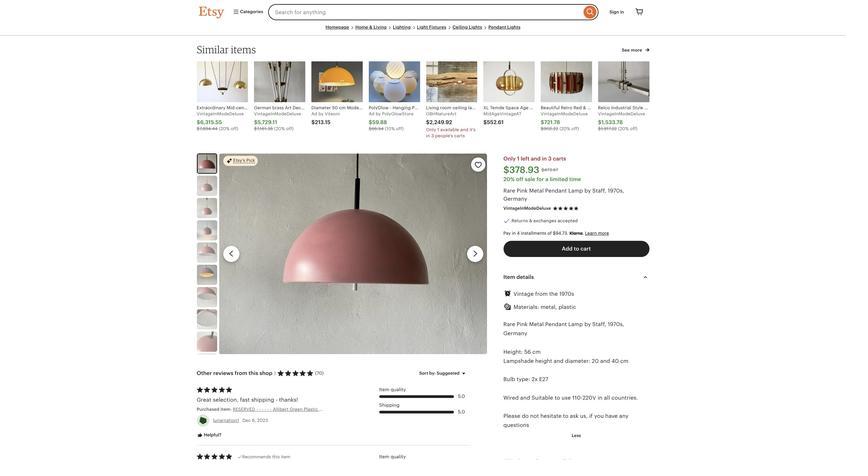 Task type: vqa. For each thing, say whether or not it's contained in the screenshot.
a d by ThevikingshopUS
no



Task type: locate. For each thing, give the bounding box(es) containing it.
y inside a d b y viteoni $ 213.15
[[321, 111, 324, 117]]

56
[[524, 349, 531, 355]]

1
[[437, 127, 439, 132], [517, 156, 519, 162]]

0 horizontal spatial lights
[[469, 25, 482, 30]]

cm right 56 in the bottom right of the page
[[533, 349, 541, 355]]

returns & exchanges accepted
[[512, 219, 578, 224]]

1 lights from the left
[[469, 25, 482, 30]]

extraordinary mid-century modern full brass double shade xxl adjustable counterweight pendant lamp by domicil möbel, 1970s, germany image
[[197, 62, 248, 102]]

(20% for 721.78
[[560, 126, 570, 131]]

1 horizontal spatial more
[[631, 48, 642, 53]]

rare down 20%
[[503, 188, 515, 194]]

(20% down 1,533.78
[[618, 126, 629, 131]]

1 horizontal spatial rare pink metal pendant lamp by staff 1970s germany image 1 image
[[219, 154, 487, 355]]

a for 213.15
[[311, 111, 315, 117]]

2 1970s, from the top
[[608, 322, 624, 328]]

cm right 40
[[620, 359, 629, 364]]

cm
[[533, 349, 541, 355], [620, 359, 629, 364]]

off)
[[231, 126, 238, 131], [286, 126, 294, 131], [396, 126, 404, 131], [572, 126, 579, 131], [630, 126, 638, 131]]

1 vertical spatial &
[[529, 219, 532, 224]]

menu bar containing homepage
[[199, 24, 647, 36]]

d inside a d b y viteoni $ 213.15
[[314, 111, 317, 117]]

2,249.92
[[430, 120, 452, 125]]

1 vertical spatial lamp
[[568, 322, 583, 328]]

off) right 1,917.22
[[630, 126, 638, 131]]

0 horizontal spatial carts
[[454, 134, 465, 139]]

1 vertical spatial 3
[[548, 156, 552, 162]]

rare pink metal pendant lamp by staff 1970s germany image 3 image
[[197, 198, 217, 219]]

(20% for 1,533.78
[[618, 126, 629, 131]]

pendant inside menu bar
[[488, 25, 506, 30]]

d up 213.15
[[314, 111, 317, 117]]

0 vertical spatial rare pink metal pendant lamp by staff, 1970s, germany
[[503, 188, 624, 202]]

metal down materials: metal, plastic
[[529, 322, 544, 328]]

1 horizontal spatial y
[[379, 111, 381, 117]]

66.54
[[372, 126, 384, 131]]

2 by from the top
[[585, 322, 591, 328]]

1 (20% from the left
[[219, 126, 230, 131]]

$
[[197, 120, 200, 125], [254, 120, 258, 125], [311, 120, 315, 125], [369, 120, 372, 125], [426, 120, 430, 125], [483, 120, 487, 125], [541, 120, 544, 125], [598, 120, 602, 125], [197, 126, 200, 131], [254, 126, 257, 131], [369, 126, 372, 131], [541, 126, 544, 131], [598, 126, 601, 131]]

only down the 2,249.92
[[426, 127, 436, 132]]

in left people's
[[426, 134, 430, 139]]

germany up the vintageinmodedeluxe link
[[503, 196, 527, 202]]

0 horizontal spatial cm
[[533, 349, 541, 355]]

lighting
[[393, 25, 411, 30]]

2 y from the left
[[379, 111, 381, 117]]

other reviews from this shop |
[[197, 371, 276, 377]]

off) right 7,161.38
[[286, 126, 294, 131]]

more right the learn
[[598, 231, 609, 236]]

-
[[276, 398, 278, 403], [256, 407, 258, 413], [259, 407, 261, 413], [262, 407, 263, 413], [265, 407, 266, 413], [267, 407, 269, 413], [270, 407, 272, 413]]

returns
[[512, 219, 528, 224]]

countries.
[[612, 395, 638, 401]]

off) inside the vintageinmodedeluxe $ 1,533.78 $ 1,917.22 (20% off)
[[630, 126, 638, 131]]

pendant down metal,
[[545, 322, 567, 328]]

1 vertical spatial this
[[272, 455, 280, 460]]

item details button
[[497, 269, 656, 286]]

menu bar
[[199, 24, 647, 36]]

1 down the 2,249.92
[[437, 127, 439, 132]]

1 horizontal spatial this
[[272, 455, 280, 460]]

suitable
[[532, 395, 553, 401]]

carts down the available
[[454, 134, 465, 139]]

diameter 50 cm modern pendant light | yellow light fixture | e27 metal hanging lamp ceiling light | chandelier lighting | dome ceiling lamp image
[[311, 62, 363, 102]]

& for home
[[369, 25, 373, 30]]

1 horizontal spatial &
[[529, 219, 532, 224]]

etsy's pick
[[233, 158, 255, 163]]

midagevintageat
[[483, 111, 522, 117]]

0 vertical spatial from
[[535, 291, 548, 297]]

2023
[[257, 419, 268, 424]]

5.0 for item quality
[[458, 394, 465, 400]]

1 vertical spatial metal
[[529, 322, 544, 328]]

$ inside the gbhnatureart $ 2,249.92
[[426, 120, 430, 125]]

1 horizontal spatial 3
[[548, 156, 552, 162]]

1 horizontal spatial b
[[376, 111, 379, 117]]

0 vertical spatial lamp
[[568, 188, 583, 194]]

materials:
[[514, 305, 539, 310]]

2 b from the left
[[376, 111, 379, 117]]

to
[[574, 246, 579, 252], [555, 395, 560, 401], [563, 414, 569, 420]]

add to cart button
[[503, 241, 649, 257]]

to left cart
[[574, 246, 579, 252]]

0 vertical spatial this
[[249, 371, 258, 377]]

learn
[[585, 231, 597, 236]]

$ inside midagevintageat $ 552.61
[[483, 120, 487, 125]]

vintageinmodedeluxe up "5,729.11"
[[254, 111, 301, 117]]

0 vertical spatial staff,
[[592, 188, 606, 194]]

more
[[631, 48, 642, 53], [598, 231, 609, 236]]

0 vertical spatial only
[[426, 127, 436, 132]]

vintageinmodedeluxe for 1,533.78
[[598, 111, 645, 117]]

y inside a d b y polyglowstore $ 59.88 $ 66.54 (10% off)
[[379, 111, 381, 117]]

germany right 1980s
[[385, 407, 404, 413]]

1 rare pink metal pendant lamp by staff, 1970s, germany from the top
[[503, 188, 624, 202]]

rare pink metal pendant lamp by staff 1970s germany image 1 image
[[219, 154, 487, 355], [197, 154, 216, 173]]

0 horizontal spatial 1
[[437, 127, 439, 132]]

0 vertical spatial item
[[503, 275, 515, 280]]

in right sign
[[620, 9, 624, 14]]

& right returns
[[529, 219, 532, 224]]

left
[[521, 156, 530, 162]]

1 5.0 from the top
[[458, 394, 465, 400]]

reserved - - - - - - allibert green plastic frame bathroom mirror, 1980s germany link
[[233, 407, 404, 413]]

materials: metal, plastic
[[514, 305, 576, 310]]

lamp down plastic
[[568, 322, 583, 328]]

1 vertical spatial cm
[[620, 359, 629, 364]]

(20% down 6,315.55
[[219, 126, 230, 131]]

1 horizontal spatial to
[[563, 414, 569, 420]]

2 lights from the left
[[507, 25, 521, 30]]

pendant down limited
[[545, 188, 567, 194]]

None search field
[[268, 4, 598, 20]]

in inside "only 1 available and it's in"
[[426, 134, 430, 139]]

1980s
[[371, 407, 384, 413]]

0 vertical spatial metal
[[529, 188, 544, 194]]

rare down 'materials:'
[[503, 322, 515, 328]]

0 vertical spatial by
[[585, 188, 591, 194]]

(20% right 902.22
[[560, 126, 570, 131]]

1 vertical spatial to
[[555, 395, 560, 401]]

quality
[[391, 388, 406, 393], [391, 455, 406, 460]]

homepage link
[[326, 25, 349, 30]]

exchanges
[[534, 219, 557, 224]]

vintageinmodedeluxe
[[197, 111, 244, 117], [254, 111, 301, 117], [541, 111, 588, 117], [598, 111, 645, 117], [503, 206, 551, 211]]

1 y from the left
[[321, 111, 324, 117]]

1 vertical spatial quality
[[391, 455, 406, 460]]

this left item
[[272, 455, 280, 460]]

and right "20"
[[600, 359, 610, 364]]

shop
[[260, 371, 272, 377]]

721.78
[[544, 120, 560, 125]]

3 off) from the left
[[396, 126, 404, 131]]

details
[[517, 275, 534, 280]]

1 vertical spatial only
[[503, 156, 516, 162]]

4 off) from the left
[[572, 126, 579, 131]]

(20% inside vintageinmodedeluxe $ 6,315.55 $ 7,894.44 (20% off)
[[219, 126, 230, 131]]

1 vertical spatial germany
[[503, 331, 527, 337]]

to inside please do not hesitate to ask us, if you have any questions
[[563, 414, 569, 420]]

3 (20% from the left
[[560, 126, 570, 131]]

0 vertical spatial to
[[574, 246, 579, 252]]

carts up $473.67
[[553, 156, 566, 162]]

3 left people's
[[431, 134, 434, 139]]

german brass art deco bauhaus chandelier by kaiser & co. with five fluorescent tubes, 1930s, germany image
[[254, 62, 305, 102]]

lamp down time
[[568, 188, 583, 194]]

0 vertical spatial germany
[[503, 196, 527, 202]]

this left shop
[[249, 371, 258, 377]]

off) for 5,729.11
[[286, 126, 294, 131]]

& for returns
[[529, 219, 532, 224]]

1 vertical spatial 1
[[517, 156, 519, 162]]

recommends
[[242, 455, 271, 460]]

pendant right the ceiling lights link
[[488, 25, 506, 30]]

0 vertical spatial pink
[[517, 188, 528, 194]]

a right the for
[[545, 177, 548, 182]]

1 horizontal spatial a
[[369, 111, 372, 117]]

in left 4
[[512, 231, 516, 236]]

0 vertical spatial rare
[[503, 188, 515, 194]]

1 vertical spatial staff,
[[592, 322, 606, 328]]

(20% inside the vintageinmodedeluxe $ 1,533.78 $ 1,917.22 (20% off)
[[618, 126, 629, 131]]

5 off) from the left
[[630, 126, 638, 131]]

off) inside vintageinmodedeluxe $ 721.78 $ 902.22 (20% off)
[[572, 126, 579, 131]]

reserved
[[233, 407, 255, 413]]

homepage
[[326, 25, 349, 30]]

4 (20% from the left
[[618, 126, 629, 131]]

2 lamp from the top
[[568, 322, 583, 328]]

rare pink metal pendant lamp by staff, 1970s, germany down plastic
[[503, 322, 624, 337]]

sign
[[610, 9, 619, 14]]

0 vertical spatial 1970s,
[[608, 188, 624, 194]]

2 5.0 from the top
[[458, 410, 465, 415]]

1 vertical spatial pink
[[517, 322, 528, 328]]

e27
[[539, 377, 548, 383]]

1 staff, from the top
[[592, 188, 606, 194]]

2 horizontal spatial a
[[545, 177, 548, 182]]

less
[[572, 434, 581, 439]]

(10%
[[385, 126, 395, 131]]

0 horizontal spatial b
[[318, 111, 321, 117]]

accepted
[[558, 219, 578, 224]]

off) inside vintageinmodedeluxe $ 6,315.55 $ 7,894.44 (20% off)
[[231, 126, 238, 131]]

& inside menu bar
[[369, 25, 373, 30]]

b up 59.88
[[376, 111, 379, 117]]

a inside a d b y polyglowstore $ 59.88 $ 66.54 (10% off)
[[369, 111, 372, 117]]

a up 66.54
[[369, 111, 372, 117]]

552.61
[[487, 120, 504, 125]]

2x
[[532, 377, 538, 383]]

shipping
[[379, 403, 400, 408]]

d up 59.88
[[372, 111, 375, 117]]

vintageinmodedeluxe up 1,533.78
[[598, 111, 645, 117]]

0 vertical spatial more
[[631, 48, 642, 53]]

1,533.78
[[602, 120, 623, 125]]

220v
[[583, 395, 596, 401]]

1 by from the top
[[585, 188, 591, 194]]

vintageinmodedeluxe up 721.78
[[541, 111, 588, 117]]

Search for anything text field
[[268, 4, 582, 20]]

and inside "only 1 available and it's in"
[[460, 127, 469, 132]]

& right home
[[369, 25, 373, 30]]

1 horizontal spatial carts
[[553, 156, 566, 162]]

1 inside "only 1 available and it's in"
[[437, 127, 439, 132]]

gbhnatureart
[[426, 111, 457, 117]]

a inside a d b y viteoni $ 213.15
[[311, 111, 315, 117]]

0 horizontal spatial 3
[[431, 134, 434, 139]]

from left the
[[535, 291, 548, 297]]

b inside a d b y viteoni $ 213.15
[[318, 111, 321, 117]]

pink down off
[[517, 188, 528, 194]]

2 horizontal spatial to
[[574, 246, 579, 252]]

and left it's
[[460, 127, 469, 132]]

item quality
[[379, 388, 406, 393], [379, 455, 406, 460]]

rare pink metal pendant lamp by staff 1970s germany image 2 image
[[197, 176, 217, 196]]

6,
[[252, 419, 256, 424]]

2 off) from the left
[[286, 126, 294, 131]]

1 vertical spatial by
[[585, 322, 591, 328]]

only inside "only 1 available and it's in"
[[426, 127, 436, 132]]

1 metal from the top
[[529, 188, 544, 194]]

1 off) from the left
[[231, 126, 238, 131]]

0 vertical spatial cm
[[533, 349, 541, 355]]

b for 213.15
[[318, 111, 321, 117]]

2 rare pink metal pendant lamp by staff, 1970s, germany from the top
[[503, 322, 624, 337]]

viteoni
[[325, 111, 340, 117]]

0 vertical spatial quality
[[391, 388, 406, 393]]

pink down 'materials:'
[[517, 322, 528, 328]]

b up 213.15
[[318, 111, 321, 117]]

0 horizontal spatial y
[[321, 111, 324, 117]]

vintageinmodedeluxe for 5,729.11
[[254, 111, 301, 117]]

from right reviews
[[235, 371, 247, 377]]

off) right 902.22
[[572, 126, 579, 131]]

1 horizontal spatial 1
[[517, 156, 519, 162]]

$473.67
[[541, 168, 558, 173]]

1 horizontal spatial lights
[[507, 25, 521, 30]]

3
[[431, 134, 434, 139], [548, 156, 552, 162]]

20
[[592, 359, 599, 364]]

(20% down "5,729.11"
[[274, 126, 285, 131]]

and right left
[[531, 156, 541, 162]]

0 horizontal spatial only
[[426, 127, 436, 132]]

and right height
[[554, 359, 564, 364]]

0 vertical spatial &
[[369, 25, 373, 30]]

0 horizontal spatial this
[[249, 371, 258, 377]]

1 vertical spatial rare pink metal pendant lamp by staff, 1970s, germany
[[503, 322, 624, 337]]

vintageinmodedeluxe up 6,315.55
[[197, 111, 244, 117]]

hesitate
[[541, 414, 562, 420]]

d inside a d b y polyglowstore $ 59.88 $ 66.54 (10% off)
[[372, 111, 375, 117]]

more right see
[[631, 48, 642, 53]]

1 vertical spatial item quality
[[379, 455, 406, 460]]

lampshade
[[503, 359, 534, 364]]

recommends this item
[[242, 455, 290, 460]]

fast
[[240, 398, 250, 403]]

1 vertical spatial from
[[235, 371, 247, 377]]

1 left left
[[517, 156, 519, 162]]

of
[[548, 231, 552, 236]]

0 vertical spatial item quality
[[379, 388, 406, 393]]

1 b from the left
[[318, 111, 321, 117]]

y up 59.88
[[379, 111, 381, 117]]

0 horizontal spatial a
[[311, 111, 315, 117]]

off) right the '(10%'
[[396, 126, 404, 131]]

metal down the for
[[529, 188, 544, 194]]

b inside a d b y polyglowstore $ 59.88 $ 66.54 (10% off)
[[376, 111, 379, 117]]

banner
[[187, 0, 660, 24]]

1 horizontal spatial cm
[[620, 359, 629, 364]]

2 rare from the top
[[503, 322, 515, 328]]

rare
[[503, 188, 515, 194], [503, 322, 515, 328]]

off) right 7,894.44 at the top left
[[231, 126, 238, 131]]

time
[[569, 177, 581, 182]]

1 horizontal spatial d
[[372, 111, 375, 117]]

to left "ask"
[[563, 414, 569, 420]]

2 vertical spatial pendant
[[545, 322, 567, 328]]

from
[[535, 291, 548, 297], [235, 371, 247, 377]]

vintageinmodedeluxe $ 1,533.78 $ 1,917.22 (20% off)
[[598, 111, 645, 131]]

none search field inside banner
[[268, 4, 598, 20]]

a d b y viteoni $ 213.15
[[311, 111, 340, 125]]

add to cart
[[562, 246, 591, 252]]

1 vertical spatial 5.0
[[458, 410, 465, 415]]

d
[[314, 111, 317, 117], [372, 111, 375, 117]]

2 d from the left
[[372, 111, 375, 117]]

1 pink from the top
[[517, 188, 528, 194]]

vintageinmodedeluxe up returns
[[503, 206, 551, 211]]

d for 59.88
[[372, 111, 375, 117]]

(70)
[[315, 371, 324, 376]]

only
[[426, 127, 436, 132], [503, 156, 516, 162]]

please do not hesitate to ask us, if you have any questions
[[503, 414, 629, 429]]

y up 213.15
[[321, 111, 324, 117]]

sale
[[525, 177, 535, 182]]

2 quality from the top
[[391, 455, 406, 460]]

1 vertical spatial more
[[598, 231, 609, 236]]

y
[[321, 111, 324, 117], [379, 111, 381, 117]]

sort by: suggested button
[[414, 367, 473, 381]]

1 vertical spatial carts
[[553, 156, 566, 162]]

rare pink metal pendant lamp by staff, 1970s, germany down limited
[[503, 188, 624, 202]]

shipping
[[251, 398, 274, 403]]

height: 56 cm
[[503, 349, 541, 355]]

banner containing categories
[[187, 0, 660, 24]]

sort
[[419, 371, 428, 376]]

2 vertical spatial to
[[563, 414, 569, 420]]

1 vertical spatial rare
[[503, 322, 515, 328]]

(20% inside vintageinmodedeluxe $ 721.78 $ 902.22 (20% off)
[[560, 126, 570, 131]]

bulb type: 2x e27
[[503, 377, 548, 383]]

0 horizontal spatial &
[[369, 25, 373, 30]]

1 d from the left
[[314, 111, 317, 117]]

0 horizontal spatial rare pink metal pendant lamp by staff 1970s germany image 1 image
[[197, 154, 216, 173]]

2 vertical spatial item
[[379, 455, 389, 460]]

3 up $473.67
[[548, 156, 552, 162]]

only 1 available and it's in
[[426, 127, 476, 139]]

less button
[[567, 430, 586, 443]]

1,917.22
[[601, 126, 617, 131]]

1 horizontal spatial only
[[503, 156, 516, 162]]

0 horizontal spatial d
[[314, 111, 317, 117]]

3 people's carts
[[431, 134, 465, 139]]

rare pink metal pendant lamp by staff 1970s germany image 4 image
[[197, 221, 217, 241]]

germany up height:
[[503, 331, 527, 337]]

1 vertical spatial 1970s,
[[608, 322, 624, 328]]

to left the use
[[555, 395, 560, 401]]

0 vertical spatial 1
[[437, 127, 439, 132]]

frame
[[319, 407, 332, 413]]

0 horizontal spatial more
[[598, 231, 609, 236]]

2 (20% from the left
[[274, 126, 285, 131]]

(20% inside vintageinmodedeluxe $ 5,729.11 $ 7,161.38 (20% off)
[[274, 126, 285, 131]]

etsy's pick button
[[223, 156, 258, 167]]

to inside button
[[574, 246, 579, 252]]

home & living link
[[355, 25, 387, 30]]

a left viteoni
[[311, 111, 315, 117]]

0 vertical spatial 5.0
[[458, 394, 465, 400]]

0 vertical spatial pendant
[[488, 25, 506, 30]]

off) inside vintageinmodedeluxe $ 5,729.11 $ 7,161.38 (20% off)
[[286, 126, 294, 131]]

only left left
[[503, 156, 516, 162]]



Task type: describe. For each thing, give the bounding box(es) containing it.
vintageinmodedeluxe for 721.78
[[541, 111, 588, 117]]

0 horizontal spatial from
[[235, 371, 247, 377]]

and right wired
[[520, 395, 530, 401]]

pendant lights link
[[488, 25, 521, 30]]

pay in 4 installments of $94.73. klarna . learn more
[[503, 231, 609, 236]]

1 vertical spatial item
[[379, 388, 389, 393]]

213.15
[[315, 120, 331, 125]]

y for 59.88
[[379, 111, 381, 117]]

vintageinmodedeluxe link
[[503, 206, 551, 211]]

2 metal from the top
[[529, 322, 544, 328]]

people's
[[435, 134, 453, 139]]

item:
[[221, 407, 232, 413]]

klarna
[[570, 231, 583, 236]]

.
[[583, 231, 584, 236]]

helpful?
[[203, 433, 222, 438]]

suggested
[[437, 371, 460, 376]]

beautiful retro red & beige fabric shade - wood pendant lamp, 1960s, germany image
[[541, 62, 592, 102]]

rare pink metal pendant lamp by staff 1970s germany image 8 image
[[197, 310, 217, 330]]

have
[[605, 414, 618, 420]]

items
[[231, 43, 256, 56]]

you
[[594, 414, 604, 420]]

1 horizontal spatial from
[[535, 291, 548, 297]]

only for only 1 left and in 3 carts
[[503, 156, 516, 162]]

a d b y polyglowstore $ 59.88 $ 66.54 (10% off)
[[369, 111, 414, 131]]

1 item quality from the top
[[379, 388, 406, 393]]

categories
[[239, 9, 263, 14]]

lights for pendant lights
[[507, 25, 521, 30]]

metal,
[[541, 305, 557, 310]]

home
[[355, 25, 368, 30]]

questions
[[503, 423, 529, 429]]

categories button
[[228, 6, 266, 18]]

0 vertical spatial carts
[[454, 134, 465, 139]]

do
[[522, 414, 529, 420]]

polyglow - hanging pendant lamps lights for ceiling - 3d printed designer lamps in polyluma style - made in germany - biodegradable material image
[[369, 62, 420, 102]]

great selection, fast shipping - thanks!
[[197, 398, 298, 403]]

lunarnation1
[[213, 419, 239, 424]]

off) inside a d b y polyglowstore $ 59.88 $ 66.54 (10% off)
[[396, 126, 404, 131]]

1 for left
[[517, 156, 519, 162]]

polyglowstore
[[382, 111, 414, 117]]

rare pink metal pendant lamp by staff 1970s germany image 7 image
[[197, 287, 217, 308]]

2 item quality from the top
[[379, 455, 406, 460]]

1 quality from the top
[[391, 388, 406, 393]]

see more link
[[622, 46, 649, 53]]

installments
[[521, 231, 546, 236]]

other
[[197, 371, 212, 377]]

fixtures
[[429, 25, 446, 30]]

please
[[503, 414, 520, 420]]

wired and suitable to use 110-220v in all countries.
[[503, 395, 638, 401]]

cart
[[581, 246, 591, 252]]

rare pink metal pendant lamp by staff 1970s germany image 9 image
[[197, 332, 217, 352]]

off) for 6,315.55
[[231, 126, 238, 131]]

gbhnatureart $ 2,249.92
[[426, 111, 457, 125]]

any
[[619, 414, 629, 420]]

a for 59.88
[[369, 111, 372, 117]]

vintage from the 1970s
[[514, 291, 574, 297]]

xl temde space age ceiling lamp 1970s switzerland image
[[483, 62, 535, 102]]

d for 213.15
[[314, 111, 317, 117]]

vintageinmodedeluxe for 6,315.55
[[197, 111, 244, 117]]

y for 213.15
[[321, 111, 324, 117]]

lighting link
[[393, 25, 411, 30]]

item
[[281, 455, 290, 460]]

see
[[622, 48, 630, 53]]

vintage
[[514, 291, 534, 297]]

1 for available
[[437, 127, 439, 132]]

selection,
[[213, 398, 239, 403]]

vintageinmodedeluxe $ 6,315.55 $ 7,894.44 (20% off)
[[197, 111, 244, 131]]

in inside button
[[620, 9, 624, 14]]

(20% for 5,729.11
[[274, 126, 285, 131]]

only for only 1 available and it's in
[[426, 127, 436, 132]]

all
[[604, 395, 610, 401]]

0 vertical spatial 3
[[431, 134, 434, 139]]

b for 59.88
[[376, 111, 379, 117]]

59.88
[[372, 120, 387, 125]]

similar items
[[197, 43, 256, 56]]

$ inside a d b y viteoni $ 213.15
[[311, 120, 315, 125]]

lunarnation1 link
[[213, 419, 239, 424]]

it's
[[470, 127, 476, 132]]

the
[[549, 291, 558, 297]]

light
[[417, 25, 428, 30]]

home & living
[[355, 25, 387, 30]]

green
[[290, 407, 303, 413]]

1970s
[[559, 291, 574, 297]]

lights for ceiling lights
[[469, 25, 482, 30]]

type:
[[517, 377, 530, 383]]

rare pink metal pendant lamp by staff 1970s germany image 6 image
[[197, 265, 217, 285]]

off) for 1,533.78
[[630, 126, 638, 131]]

light fixtures link
[[417, 25, 446, 30]]

if
[[589, 414, 593, 420]]

2 staff, from the top
[[592, 322, 606, 328]]

similar
[[197, 43, 229, 56]]

0 horizontal spatial to
[[555, 395, 560, 401]]

ceiling lights link
[[453, 25, 482, 30]]

110-
[[572, 395, 583, 401]]

more inside see more link
[[631, 48, 642, 53]]

|
[[274, 371, 276, 376]]

add
[[562, 246, 573, 252]]

1 lamp from the top
[[568, 188, 583, 194]]

in up $473.67
[[542, 156, 547, 162]]

bathroom
[[334, 407, 355, 413]]

wired
[[503, 395, 519, 401]]

not
[[530, 414, 539, 420]]

1 vertical spatial pendant
[[545, 188, 567, 194]]

off
[[516, 177, 524, 182]]

purchased item: reserved - - - - - - allibert green plastic frame bathroom mirror, 1980s germany
[[197, 407, 404, 413]]

see more listings like this element
[[622, 48, 643, 53]]

(20% for 6,315.55
[[219, 126, 230, 131]]

5.0 for shipping
[[458, 410, 465, 415]]

ask
[[570, 414, 579, 420]]

1 rare from the top
[[503, 188, 515, 194]]

rare pink metal pendant lamp by staff 1970s germany image 5 image
[[197, 243, 217, 263]]

living room ceiling lamp, led lamp, wooden lamp with 5 led spotlights, length 263 cm. image
[[426, 62, 477, 102]]

2 pink from the top
[[517, 322, 528, 328]]

4
[[517, 231, 520, 236]]

pay
[[503, 231, 511, 236]]

helpful? button
[[192, 430, 227, 442]]

$378.93 $473.67
[[503, 165, 558, 175]]

7,161.38
[[257, 126, 273, 131]]

bulb
[[503, 377, 515, 383]]

for
[[537, 177, 544, 182]]

in left all
[[598, 395, 603, 401]]

item inside dropdown button
[[503, 275, 515, 280]]

1 1970s, from the top
[[608, 188, 624, 194]]

allibert
[[273, 407, 289, 413]]

limited
[[550, 177, 568, 182]]

6,315.55
[[200, 120, 222, 125]]

only 1 left and in 3 carts
[[503, 156, 566, 162]]

item details
[[503, 275, 534, 280]]

relco industrial style double socket linear suspension lamp, 1980s milano italy image
[[598, 62, 649, 102]]

pick
[[246, 158, 255, 163]]

living
[[374, 25, 387, 30]]

2 vertical spatial germany
[[385, 407, 404, 413]]

off) for 721.78
[[572, 126, 579, 131]]

thanks!
[[279, 398, 298, 403]]



